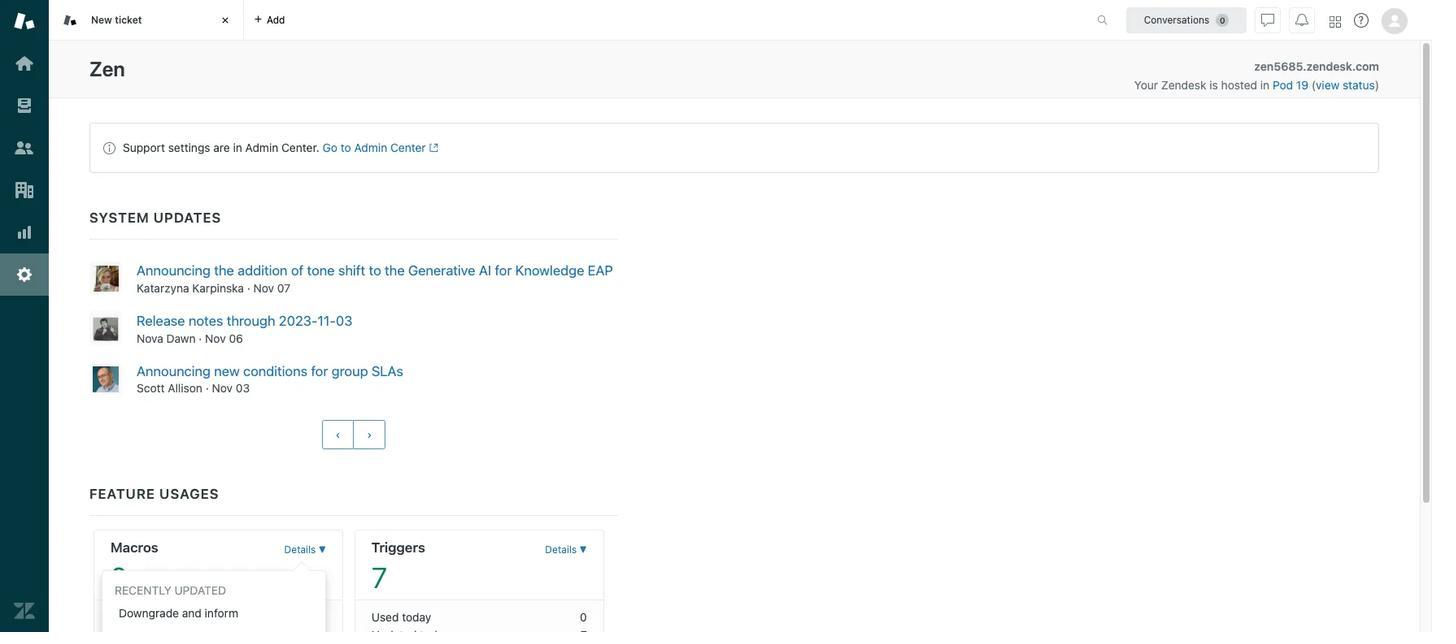 Task type: describe. For each thing, give the bounding box(es) containing it.
0 for macros
[[319, 611, 326, 625]]

new ticket
[[91, 14, 142, 26]]

conversations button
[[1127, 7, 1247, 33]]

nov 03
[[212, 382, 250, 396]]

zendesk support image
[[14, 11, 35, 32]]

close image
[[217, 12, 233, 28]]

support
[[123, 141, 165, 155]]

today for macros
[[141, 611, 170, 625]]

nov 07
[[253, 281, 290, 295]]

in inside status
[[233, 141, 242, 155]]

slas
[[372, 363, 403, 380]]

add
[[267, 13, 285, 26]]

center.
[[281, 141, 320, 155]]

customers image
[[14, 137, 35, 159]]

tone
[[307, 263, 335, 279]]

‹ button
[[322, 421, 354, 450]]

nova dawn
[[137, 332, 196, 345]]

triggers 7
[[372, 540, 425, 595]]

katarzyna karpinska
[[137, 281, 244, 295]]

▼ for 7
[[580, 544, 587, 557]]

details ▼ for 7
[[545, 544, 587, 557]]

zen
[[89, 57, 125, 81]]

announcing for announcing new conditions for group slas
[[137, 363, 211, 380]]

to inside status
[[341, 141, 351, 155]]

0 for 7
[[580, 611, 587, 625]]

in inside zen5685 .zendesk.com your zendesk is hosted in pod 19 ( view status )
[[1261, 78, 1270, 92]]

status
[[1343, 78, 1375, 92]]

downgrade and inform
[[119, 607, 238, 621]]

nov for new
[[212, 382, 233, 396]]

new
[[91, 14, 112, 26]]

through
[[227, 313, 275, 329]]

support settings are in admin center.
[[123, 141, 320, 155]]

used for 7
[[372, 611, 399, 625]]

19
[[1296, 78, 1309, 92]]

settings
[[168, 141, 210, 155]]

triggers
[[372, 540, 425, 557]]

system updates
[[89, 210, 221, 226]]

new ticket tab
[[49, 0, 244, 41]]

06
[[229, 332, 243, 345]]

addition
[[238, 263, 288, 279]]

zendesk
[[1161, 78, 1207, 92]]

updated
[[174, 584, 226, 598]]

reporting image
[[14, 222, 35, 243]]

organizations image
[[14, 180, 35, 201]]

1 horizontal spatial to
[[369, 263, 381, 279]]

macros 2
[[111, 540, 158, 595]]

knowledge
[[516, 263, 584, 279]]

go to admin center
[[323, 141, 426, 155]]

downgrade and inform link
[[102, 601, 325, 627]]

go to admin center link
[[323, 141, 438, 155]]

nov 06
[[205, 332, 243, 345]]

notes
[[189, 313, 223, 329]]

views image
[[14, 95, 35, 116]]

button displays agent's chat status as invisible. image
[[1262, 13, 1275, 26]]

announcing new conditions for group slas
[[137, 363, 403, 380]]

07
[[277, 281, 290, 295]]

)
[[1375, 78, 1380, 92]]

recently
[[115, 584, 171, 598]]

get help image
[[1354, 13, 1369, 28]]

are
[[213, 141, 230, 155]]

admin image
[[14, 264, 35, 286]]

of
[[291, 263, 304, 279]]

is
[[1210, 78, 1218, 92]]

.zendesk.com
[[1303, 59, 1380, 73]]

ticket
[[115, 14, 142, 26]]

pod
[[1273, 78, 1293, 92]]

main element
[[0, 0, 49, 633]]

pod 19 link
[[1273, 78, 1312, 92]]

used for macros
[[111, 611, 138, 625]]

inform
[[205, 607, 238, 621]]

announcing the addition of tone shift to the generative ai for knowledge eap
[[137, 263, 613, 279]]



Task type: locate. For each thing, give the bounding box(es) containing it.
admin left 'center'
[[354, 141, 387, 155]]

0 vertical spatial to
[[341, 141, 351, 155]]

0 horizontal spatial details
[[284, 544, 316, 557]]

updates
[[154, 210, 221, 226]]

eap
[[588, 263, 613, 279]]

(
[[1312, 78, 1316, 92]]

used today for macros
[[111, 611, 170, 625]]

1 used today from the left
[[111, 611, 170, 625]]

view status link
[[1316, 78, 1375, 92]]

in left pod
[[1261, 78, 1270, 92]]

zen5685
[[1255, 59, 1303, 73]]

› button
[[353, 421, 386, 450]]

zendesk products image
[[1330, 16, 1341, 27]]

2 today from the left
[[402, 611, 431, 625]]

conditions
[[243, 363, 308, 380]]

03 down new
[[236, 382, 250, 396]]

1 horizontal spatial admin
[[354, 141, 387, 155]]

katarzyna
[[137, 281, 189, 295]]

go
[[323, 141, 338, 155]]

1 vertical spatial for
[[311, 363, 328, 380]]

0 vertical spatial for
[[495, 263, 512, 279]]

2 admin from the left
[[354, 141, 387, 155]]

center
[[390, 141, 426, 155]]

view
[[1316, 78, 1340, 92]]

today
[[141, 611, 170, 625], [402, 611, 431, 625]]

used today down recently
[[111, 611, 170, 625]]

the up karpinska
[[214, 263, 234, 279]]

2 vertical spatial nov
[[212, 382, 233, 396]]

1 vertical spatial in
[[233, 141, 242, 155]]

1 vertical spatial 03
[[236, 382, 250, 396]]

dawn
[[166, 332, 196, 345]]

1 horizontal spatial the
[[385, 263, 405, 279]]

0 vertical spatial in
[[1261, 78, 1270, 92]]

today down recently
[[141, 611, 170, 625]]

2 0 from the left
[[580, 611, 587, 625]]

get started image
[[14, 53, 35, 74]]

hosted
[[1221, 78, 1258, 92]]

shift
[[338, 263, 365, 279]]

today down triggers 7 on the left bottom of the page
[[402, 611, 431, 625]]

scott allison
[[137, 382, 202, 396]]

2023-
[[279, 313, 318, 329]]

ai
[[479, 263, 491, 279]]

▼
[[319, 544, 326, 557], [580, 544, 587, 557]]

for
[[495, 263, 512, 279], [311, 363, 328, 380]]

1 horizontal spatial details ▼
[[545, 544, 587, 557]]

1 horizontal spatial 0
[[580, 611, 587, 625]]

announcing up katarzyna
[[137, 263, 211, 279]]

nov down 'addition'
[[253, 281, 274, 295]]

‹
[[336, 429, 340, 442]]

nov down notes
[[205, 332, 226, 345]]

0 horizontal spatial 0
[[319, 611, 326, 625]]

1 horizontal spatial details
[[545, 544, 577, 557]]

2 announcing from the top
[[137, 363, 211, 380]]

conversations
[[1144, 13, 1210, 26]]

system
[[89, 210, 149, 226]]

to
[[341, 141, 351, 155], [369, 263, 381, 279]]

1 horizontal spatial for
[[495, 263, 512, 279]]

for right ai
[[495, 263, 512, 279]]

macros
[[111, 540, 158, 557]]

1 admin from the left
[[245, 141, 278, 155]]

feature
[[89, 487, 155, 503]]

0 vertical spatial announcing
[[137, 263, 211, 279]]

karpinska
[[192, 281, 244, 295]]

add button
[[244, 0, 295, 40]]

0 horizontal spatial to
[[341, 141, 351, 155]]

new
[[214, 363, 240, 380]]

nov for notes
[[205, 332, 226, 345]]

1 announcing from the top
[[137, 263, 211, 279]]

the right shift
[[385, 263, 405, 279]]

status
[[89, 123, 1380, 173]]

admin left center.
[[245, 141, 278, 155]]

nova
[[137, 332, 163, 345]]

used
[[111, 611, 138, 625], [372, 611, 399, 625]]

used today
[[111, 611, 170, 625], [372, 611, 431, 625]]

status containing support settings are in admin center.
[[89, 123, 1380, 173]]

for left group on the bottom left of page
[[311, 363, 328, 380]]

details ▼
[[284, 544, 326, 557], [545, 544, 587, 557]]

to right go
[[341, 141, 351, 155]]

and
[[182, 607, 202, 621]]

to right shift
[[369, 263, 381, 279]]

announcing up scott allison
[[137, 363, 211, 380]]

feature usages
[[89, 487, 219, 503]]

downgrade
[[119, 607, 179, 621]]

1 the from the left
[[214, 263, 234, 279]]

0 horizontal spatial used today
[[111, 611, 170, 625]]

2 details ▼ from the left
[[545, 544, 587, 557]]

0 horizontal spatial details ▼
[[284, 544, 326, 557]]

announcing
[[137, 263, 211, 279], [137, 363, 211, 380]]

0 vertical spatial 03
[[336, 313, 353, 329]]

›
[[367, 429, 372, 442]]

0 vertical spatial nov
[[253, 281, 274, 295]]

zendesk image
[[14, 601, 35, 622]]

used down '7'
[[372, 611, 399, 625]]

2 ▼ from the left
[[580, 544, 587, 557]]

0 horizontal spatial in
[[233, 141, 242, 155]]

1 details ▼ from the left
[[284, 544, 326, 557]]

usages
[[159, 487, 219, 503]]

group
[[332, 363, 368, 380]]

0 horizontal spatial ▼
[[319, 544, 326, 557]]

0 horizontal spatial 03
[[236, 382, 250, 396]]

scott
[[137, 382, 165, 396]]

2 used today from the left
[[372, 611, 431, 625]]

1 today from the left
[[141, 611, 170, 625]]

2
[[111, 562, 127, 595]]

1 horizontal spatial today
[[402, 611, 431, 625]]

details
[[284, 544, 316, 557], [545, 544, 577, 557]]

used down recently
[[111, 611, 138, 625]]

your
[[1135, 78, 1158, 92]]

details for 7
[[545, 544, 577, 557]]

2 used from the left
[[372, 611, 399, 625]]

0 horizontal spatial for
[[311, 363, 328, 380]]

notifications image
[[1296, 13, 1309, 26]]

0 horizontal spatial used
[[111, 611, 138, 625]]

zen5685 .zendesk.com your zendesk is hosted in pod 19 ( view status )
[[1135, 59, 1380, 92]]

tabs tab list
[[49, 0, 1080, 41]]

announcing for announcing the addition of tone shift to the generative ai for knowledge eap
[[137, 263, 211, 279]]

today for 7
[[402, 611, 431, 625]]

1 horizontal spatial 03
[[336, 313, 353, 329]]

▼ for macros
[[319, 544, 326, 557]]

1 vertical spatial nov
[[205, 332, 226, 345]]

1 horizontal spatial in
[[1261, 78, 1270, 92]]

allison
[[168, 382, 202, 396]]

1 0 from the left
[[319, 611, 326, 625]]

nov down new
[[212, 382, 233, 396]]

1 horizontal spatial ▼
[[580, 544, 587, 557]]

release
[[137, 313, 185, 329]]

used today for 7
[[372, 611, 431, 625]]

1 ▼ from the left
[[319, 544, 326, 557]]

details ▼ for macros
[[284, 544, 326, 557]]

1 details from the left
[[284, 544, 316, 557]]

2 the from the left
[[385, 263, 405, 279]]

0
[[319, 611, 326, 625], [580, 611, 587, 625]]

generative
[[408, 263, 476, 279]]

03 right 2023-
[[336, 313, 353, 329]]

used today down '7'
[[372, 611, 431, 625]]

7
[[372, 562, 387, 595]]

(opens in a new tab) image
[[426, 143, 438, 153]]

1 used from the left
[[111, 611, 138, 625]]

recently updated
[[115, 584, 226, 598]]

details for macros
[[284, 544, 316, 557]]

nov for the
[[253, 281, 274, 295]]

1 vertical spatial announcing
[[137, 363, 211, 380]]

1 horizontal spatial used
[[372, 611, 399, 625]]

1 horizontal spatial used today
[[372, 611, 431, 625]]

1 vertical spatial to
[[369, 263, 381, 279]]

11-
[[318, 313, 336, 329]]

in right are
[[233, 141, 242, 155]]

release notes through 2023-11-03
[[137, 313, 353, 329]]

the
[[214, 263, 234, 279], [385, 263, 405, 279]]

0 horizontal spatial the
[[214, 263, 234, 279]]

nov
[[253, 281, 274, 295], [205, 332, 226, 345], [212, 382, 233, 396]]

2 details from the left
[[545, 544, 577, 557]]

0 horizontal spatial admin
[[245, 141, 278, 155]]

0 horizontal spatial today
[[141, 611, 170, 625]]

in
[[1261, 78, 1270, 92], [233, 141, 242, 155]]

03
[[336, 313, 353, 329], [236, 382, 250, 396]]



Task type: vqa. For each thing, say whether or not it's contained in the screenshot.
Go
yes



